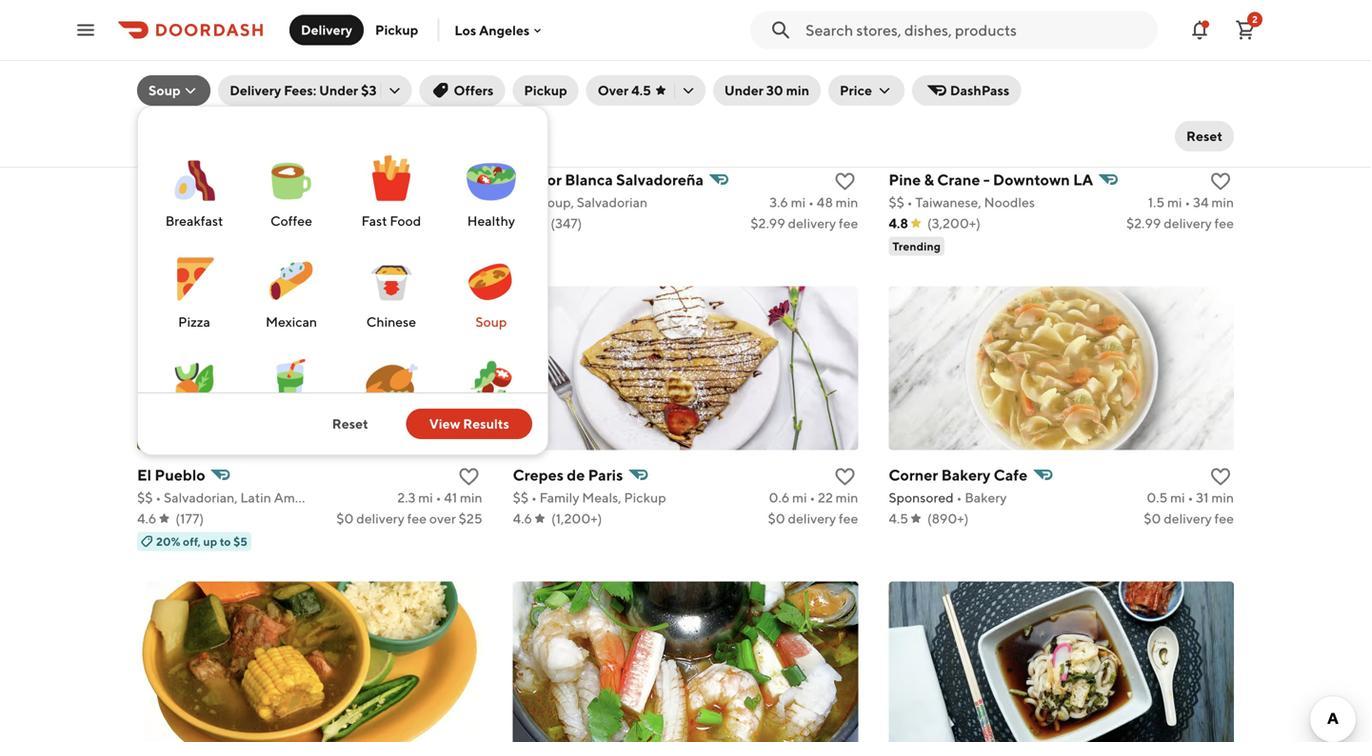 Task type: vqa. For each thing, say whether or not it's contained in the screenshot.
Pork Tom Yum Noodle Soup image
no



Task type: locate. For each thing, give the bounding box(es) containing it.
angeles
[[479, 22, 530, 38]]

sponsored • bakery
[[889, 490, 1007, 506]]

2 $2.99 from the left
[[1127, 215, 1162, 231]]

(347)
[[551, 215, 582, 231]]

2 $​0 from the left
[[768, 511, 786, 526]]

delivery inside button
[[301, 22, 353, 38]]

4.5 down sponsored
[[889, 511, 909, 526]]

min for pueblo
[[460, 490, 483, 506]]

4.6 for el
[[137, 511, 157, 526]]

delivery down 2.3
[[357, 511, 405, 526]]

0 vertical spatial soup
[[149, 82, 181, 98]]

$$
[[137, 194, 153, 210], [513, 194, 529, 210], [889, 194, 905, 210], [137, 490, 153, 506], [513, 490, 529, 506]]

reset button
[[1176, 121, 1235, 151], [309, 409, 391, 439]]

min right 30
[[786, 82, 810, 98]]

over
[[430, 511, 456, 526]]

1 horizontal spatial 4.5
[[889, 511, 909, 526]]

min right the 48
[[836, 194, 859, 210]]

delivery down the 1.5 mi • 34 min
[[1164, 215, 1212, 231]]

1 $2.99 delivery fee from the left
[[751, 215, 859, 231]]

1 items, open order cart image
[[1235, 19, 1257, 41]]

fast food
[[362, 213, 421, 229]]

0 vertical spatial pickup button
[[364, 15, 430, 45]]

click to add this store to your saved list image up 0.6 mi • 22 min
[[834, 466, 857, 488]]

fee down 2.3
[[407, 511, 427, 526]]

delivery for la flor blanca salvadoreña
[[788, 215, 836, 231]]

noodles
[[985, 194, 1035, 210]]

667
[[137, 125, 170, 147]]

los angeles
[[455, 22, 530, 38]]

taiwanese,
[[916, 194, 982, 210]]

1 4.6 from the left
[[137, 511, 157, 526]]

delivery up the delivery fees: under $3
[[301, 22, 353, 38]]

0 horizontal spatial pickup
[[375, 22, 419, 38]]

under
[[319, 82, 358, 98], [725, 82, 764, 98]]

delivery down 1.2 mi • 45 min
[[412, 215, 461, 231]]

min
[[786, 82, 810, 98], [460, 194, 483, 210], [836, 194, 859, 210], [1212, 194, 1235, 210], [460, 490, 483, 506], [836, 490, 859, 506], [1212, 490, 1235, 506]]

0 vertical spatial 4.5
[[632, 82, 651, 98]]

2.3 mi • 41 min
[[398, 490, 483, 506]]

667 results
[[137, 125, 234, 147]]

la
[[1074, 171, 1094, 189]]

pickup button left over
[[513, 75, 579, 106]]

$5.99
[[374, 215, 410, 231]]

$$ • family meals, pickup
[[513, 490, 666, 506]]

$$ for pine & crane - downtown la
[[889, 194, 905, 210]]

1 vertical spatial bakery
[[965, 490, 1007, 506]]

los angeles button
[[455, 22, 545, 38]]

family
[[540, 490, 580, 506]]

3.6 mi • 48 min
[[770, 194, 859, 210]]

view results
[[429, 416, 510, 432]]

2.3
[[398, 490, 416, 506]]

fee down 0.6 mi • 22 min
[[839, 511, 859, 526]]

mi
[[415, 194, 430, 210], [791, 194, 806, 210], [1168, 194, 1183, 210], [418, 490, 433, 506], [793, 490, 807, 506], [1171, 490, 1186, 506]]

$$ • taiwanese, noodles
[[889, 194, 1035, 210]]

open menu image
[[74, 19, 97, 41]]

0 vertical spatial delivery
[[301, 22, 353, 38]]

1 vertical spatial 4.5
[[889, 511, 909, 526]]

20% off, up to $5
[[156, 535, 248, 548]]

corner
[[889, 466, 939, 484]]

fee down 0.5 mi • 31 min
[[1215, 511, 1235, 526]]

pizza
[[178, 314, 210, 330]]

0 horizontal spatial reset
[[332, 416, 368, 432]]

mi right 2.3
[[418, 490, 433, 506]]

$2.99 delivery fee for la flor blanca salvadoreña
[[751, 215, 859, 231]]

1 horizontal spatial 4.6
[[513, 511, 532, 526]]

2 4.6 from the left
[[513, 511, 532, 526]]

pickup left over
[[524, 82, 567, 98]]

$$ up 4.3
[[137, 194, 153, 210]]

fee for corner bakery cafe
[[1215, 511, 1235, 526]]

mi right 0.5
[[1171, 490, 1186, 506]]

0 horizontal spatial $​0
[[337, 511, 354, 526]]

$​0 delivery fee
[[768, 511, 859, 526], [1144, 511, 1235, 526]]

$2.99 for la flor blanca salvadoreña
[[751, 215, 786, 231]]

trending
[[893, 240, 941, 253]]

soup
[[149, 82, 181, 98], [476, 314, 507, 330]]

min right "22"
[[836, 490, 859, 506]]

chicken,
[[164, 194, 218, 210]]

click to add this store to your saved list image
[[458, 170, 481, 193]]

pine & crane - downtown la
[[889, 171, 1094, 189]]

1 horizontal spatial $2.99 delivery fee
[[1127, 215, 1235, 231]]

$2.99 down the 3.6
[[751, 215, 786, 231]]

under 30 min
[[725, 82, 810, 98]]

dashpass button
[[913, 75, 1022, 106]]

soup inside button
[[149, 82, 181, 98]]

reset up american
[[332, 416, 368, 432]]

bakery
[[942, 466, 991, 484], [965, 490, 1007, 506]]

under left 30
[[725, 82, 764, 98]]

0.6
[[769, 490, 790, 506]]

pickup button up $3 at top left
[[364, 15, 430, 45]]

delivery down 3.6 mi • 48 min
[[788, 215, 836, 231]]

$$ for la flor blanca salvadoreña
[[513, 194, 529, 210]]

mi right the 3.6
[[791, 194, 806, 210]]

click to add this store to your saved list image
[[834, 170, 857, 193], [1210, 170, 1233, 193], [458, 466, 481, 488], [834, 466, 857, 488], [1210, 466, 1233, 488]]

crane
[[938, 171, 981, 189]]

• down ihop
[[156, 194, 161, 210]]

4.6 up 20%
[[137, 511, 157, 526]]

$2.99 delivery fee down 3.6 mi • 48 min
[[751, 215, 859, 231]]

0 horizontal spatial 4.5
[[632, 82, 651, 98]]

view results button
[[407, 409, 532, 439]]

(1,200+)
[[552, 511, 602, 526]]

coffee
[[271, 213, 312, 229]]

0 vertical spatial reset button
[[1176, 121, 1235, 151]]

$$ down el at the bottom
[[137, 490, 153, 506]]

1 vertical spatial pickup
[[524, 82, 567, 98]]

0 vertical spatial bakery
[[942, 466, 991, 484]]

$​0
[[337, 511, 354, 526], [768, 511, 786, 526], [1144, 511, 1162, 526]]

pickup up $3 at top left
[[375, 22, 419, 38]]

• down el pueblo
[[156, 490, 161, 506]]

$2.99 delivery fee
[[751, 215, 859, 231], [1127, 215, 1235, 231]]

min right "34"
[[1212, 194, 1235, 210]]

bakery down cafe
[[965, 490, 1007, 506]]

1 vertical spatial reset button
[[309, 409, 391, 439]]

0 vertical spatial reset
[[1187, 128, 1223, 144]]

reset button up "34"
[[1176, 121, 1235, 151]]

view
[[429, 416, 461, 432]]

pickup right meals,
[[624, 490, 666, 506]]

offers button
[[420, 75, 505, 106]]

$​0 delivery fee down 0.5 mi • 31 min
[[1144, 511, 1235, 526]]

0 horizontal spatial under
[[319, 82, 358, 98]]

4.8
[[889, 215, 909, 231]]

click to add this store to your saved list image up 3.6 mi • 48 min
[[834, 170, 857, 193]]

$$ down the crepes
[[513, 490, 529, 506]]

1 horizontal spatial soup
[[476, 314, 507, 330]]

$2.99 down the 1.5
[[1127, 215, 1162, 231]]

4.6 down the crepes
[[513, 511, 532, 526]]

• down the pine
[[908, 194, 913, 210]]

fee
[[463, 215, 483, 231], [839, 215, 859, 231], [1215, 215, 1235, 231], [407, 511, 427, 526], [839, 511, 859, 526], [1215, 511, 1235, 526]]

1 horizontal spatial $​0 delivery fee
[[1144, 511, 1235, 526]]

under 30 min button
[[713, 75, 821, 106]]

$$ up 4.7
[[513, 194, 529, 210]]

under left $3 at top left
[[319, 82, 358, 98]]

0 horizontal spatial delivery
[[230, 82, 281, 98]]

• left the 48
[[809, 194, 814, 210]]

3 $​0 from the left
[[1144, 511, 1162, 526]]

0 horizontal spatial $​0 delivery fee
[[768, 511, 859, 526]]

&
[[925, 171, 935, 189]]

under inside under 30 min "button"
[[725, 82, 764, 98]]

paris
[[588, 466, 623, 484]]

ihop
[[137, 171, 178, 189]]

• left "34"
[[1185, 194, 1191, 210]]

0 horizontal spatial $2.99
[[751, 215, 786, 231]]

•
[[156, 194, 161, 210], [433, 194, 438, 210], [532, 194, 537, 210], [809, 194, 814, 210], [908, 194, 913, 210], [1185, 194, 1191, 210], [156, 490, 161, 506], [436, 490, 442, 506], [532, 490, 537, 506], [810, 490, 816, 506], [957, 490, 963, 506], [1188, 490, 1194, 506]]

1 horizontal spatial pickup button
[[513, 75, 579, 106]]

0 vertical spatial pickup
[[375, 22, 419, 38]]

1 horizontal spatial delivery
[[301, 22, 353, 38]]

click to add this store to your saved list image up the 1.5 mi • 34 min
[[1210, 170, 1233, 193]]

reset up "34"
[[1187, 128, 1223, 144]]

fast
[[362, 213, 387, 229]]

$2.99 delivery fee for pine & crane - downtown la
[[1127, 215, 1235, 231]]

food
[[390, 213, 421, 229]]

fee down 3.6 mi • 48 min
[[839, 215, 859, 231]]

2 horizontal spatial $​0
[[1144, 511, 1162, 526]]

min right 31
[[1212, 490, 1235, 506]]

click to add this store to your saved list image for paris
[[834, 466, 857, 488]]

1 horizontal spatial $2.99
[[1127, 215, 1162, 231]]

chinese
[[367, 314, 416, 330]]

fee for ihop
[[463, 215, 483, 231]]

reset button up american
[[309, 409, 391, 439]]

$2.99 delivery fee down the 1.5 mi • 34 min
[[1127, 215, 1235, 231]]

$$ up 4.8
[[889, 194, 905, 210]]

1 $2.99 from the left
[[751, 215, 786, 231]]

1 vertical spatial reset
[[332, 416, 368, 432]]

1 vertical spatial pickup button
[[513, 75, 579, 106]]

over 4.5 button
[[587, 75, 706, 106]]

mi right 0.6
[[793, 490, 807, 506]]

20%
[[156, 535, 181, 548]]

0 horizontal spatial 4.6
[[137, 511, 157, 526]]

min right the 41 in the bottom left of the page
[[460, 490, 483, 506]]

delivery down 0.6 mi • 22 min
[[788, 511, 836, 526]]

0 horizontal spatial soup
[[149, 82, 181, 98]]

1 $​0 from the left
[[337, 511, 354, 526]]

delivery down 0.5 mi • 31 min
[[1164, 511, 1212, 526]]

30
[[767, 82, 784, 98]]

salvadoreña
[[616, 171, 704, 189]]

fee down the 1.5 mi • 34 min
[[1215, 215, 1235, 231]]

$2.99
[[751, 215, 786, 231], [1127, 215, 1162, 231]]

reset
[[1187, 128, 1223, 144], [332, 416, 368, 432]]

click to add this store to your saved list image up 0.5 mi • 31 min
[[1210, 466, 1233, 488]]

fee down 1.2 mi • 45 min
[[463, 215, 483, 231]]

delivery left fees:
[[230, 82, 281, 98]]

4.5 right over
[[632, 82, 651, 98]]

soup button
[[137, 75, 211, 106]]

price
[[840, 82, 873, 98]]

milk
[[220, 194, 247, 210]]

pickup button
[[364, 15, 430, 45], [513, 75, 579, 106]]

1 vertical spatial delivery
[[230, 82, 281, 98]]

mi right the 1.5
[[1168, 194, 1183, 210]]

Store search: begin typing to search for stores available on DoorDash text field
[[806, 20, 1147, 40]]

1.2 mi • 45 min
[[397, 194, 483, 210]]

1 horizontal spatial pickup
[[524, 82, 567, 98]]

delivery for pine & crane - downtown la
[[1164, 215, 1212, 231]]

$​0 delivery fee down 0.6 mi • 22 min
[[768, 511, 859, 526]]

31
[[1197, 490, 1209, 506]]

4.5
[[632, 82, 651, 98], [889, 511, 909, 526]]

sponsored
[[889, 490, 954, 506]]

mi right 1.2
[[415, 194, 430, 210]]

2 under from the left
[[725, 82, 764, 98]]

1 horizontal spatial under
[[725, 82, 764, 98]]

22
[[818, 490, 833, 506]]

0 horizontal spatial $2.99 delivery fee
[[751, 215, 859, 231]]

2 horizontal spatial pickup
[[624, 490, 666, 506]]

2 $2.99 delivery fee from the left
[[1127, 215, 1235, 231]]

1 vertical spatial soup
[[476, 314, 507, 330]]

1 horizontal spatial $​0
[[768, 511, 786, 526]]

bakery up the sponsored • bakery
[[942, 466, 991, 484]]

1 $​0 delivery fee from the left
[[768, 511, 859, 526]]

2 $​0 delivery fee from the left
[[1144, 511, 1235, 526]]



Task type: describe. For each thing, give the bounding box(es) containing it.
3.6
[[770, 194, 789, 210]]

corner bakery cafe
[[889, 466, 1028, 484]]

mexican
[[266, 314, 317, 330]]

$​0 delivery fee over $25
[[337, 511, 483, 526]]

delivery for ihop
[[412, 215, 461, 231]]

click to add this store to your saved list image for cafe
[[1210, 466, 1233, 488]]

4.7
[[513, 215, 532, 231]]

$$ for ihop
[[137, 194, 153, 210]]

1 under from the left
[[319, 82, 358, 98]]

min for de
[[836, 490, 859, 506]]

min down click to add this store to your saved list icon
[[460, 194, 483, 210]]

mi for ihop
[[415, 194, 430, 210]]

offers
[[454, 82, 494, 98]]

0.6 mi • 22 min
[[769, 490, 859, 506]]

delivery fees: under $3
[[230, 82, 377, 98]]

mi for crepes de paris
[[793, 490, 807, 506]]

1.2
[[397, 194, 413, 210]]

min inside "button"
[[786, 82, 810, 98]]

pueblo
[[155, 466, 205, 484]]

mi for el pueblo
[[418, 490, 433, 506]]

click to add this store to your saved list image for crane
[[1210, 170, 1233, 193]]

1 horizontal spatial reset
[[1187, 128, 1223, 144]]

delivery for el pueblo
[[357, 511, 405, 526]]

34
[[1194, 194, 1209, 210]]

breakfast
[[165, 213, 223, 229]]

healthy
[[468, 213, 515, 229]]

price button
[[829, 75, 905, 106]]

(177)
[[176, 511, 204, 526]]

blanca
[[565, 171, 613, 189]]

$3
[[361, 82, 377, 98]]

over 4.5
[[598, 82, 651, 98]]

(3,200+)
[[928, 215, 981, 231]]

shakes
[[249, 194, 292, 210]]

soup,
[[540, 194, 574, 210]]

over
[[598, 82, 629, 98]]

crepes de paris
[[513, 466, 623, 484]]

$2.99 for pine & crane - downtown la
[[1127, 215, 1162, 231]]

mi for corner bakery cafe
[[1171, 490, 1186, 506]]

salvadorian
[[577, 194, 648, 210]]

pine
[[889, 171, 921, 189]]

dashpass
[[951, 82, 1010, 98]]

min for &
[[1212, 194, 1235, 210]]

$5
[[234, 535, 248, 548]]

• left 31
[[1188, 490, 1194, 506]]

• left "22"
[[810, 490, 816, 506]]

0 horizontal spatial pickup button
[[364, 15, 430, 45]]

delivery for delivery fees: under $3
[[230, 82, 281, 98]]

(3,300+)
[[175, 215, 228, 231]]

$25
[[459, 511, 483, 526]]

downtown
[[994, 171, 1071, 189]]

2
[[1253, 14, 1258, 25]]

0.5 mi • 31 min
[[1147, 490, 1235, 506]]

la flor blanca salvadoreña
[[513, 171, 704, 189]]

$$ for crepes de paris
[[513, 490, 529, 506]]

de
[[567, 466, 585, 484]]

to
[[220, 535, 231, 548]]

delivery for crepes de paris
[[788, 511, 836, 526]]

delivery for delivery
[[301, 22, 353, 38]]

4.6 for crepes
[[513, 511, 532, 526]]

1.5 mi • 34 min
[[1149, 194, 1235, 210]]

$​0 for el pueblo
[[337, 511, 354, 526]]

0 horizontal spatial reset button
[[309, 409, 391, 439]]

$$ • soup, salvadorian
[[513, 194, 648, 210]]

salvadorian,
[[164, 490, 238, 506]]

delivery for corner bakery cafe
[[1164, 511, 1212, 526]]

fee for crepes de paris
[[839, 511, 859, 526]]

results
[[463, 416, 510, 432]]

la
[[513, 171, 530, 189]]

el
[[137, 466, 152, 484]]

$$ for el pueblo
[[137, 490, 153, 506]]

1.5
[[1149, 194, 1165, 210]]

min for bakery
[[1212, 490, 1235, 506]]

los
[[455, 22, 477, 38]]

off,
[[183, 535, 201, 548]]

flor
[[533, 171, 562, 189]]

• down corner bakery cafe
[[957, 490, 963, 506]]

• left soup,
[[532, 194, 537, 210]]

el pueblo
[[137, 466, 205, 484]]

notification bell image
[[1189, 19, 1212, 41]]

crepes
[[513, 466, 564, 484]]

$​0 delivery fee for corner bakery cafe
[[1144, 511, 1235, 526]]

latin
[[240, 490, 271, 506]]

up
[[203, 535, 217, 548]]

fee for la flor blanca salvadoreña
[[839, 215, 859, 231]]

results
[[174, 125, 234, 147]]

mi for la flor blanca salvadoreña
[[791, 194, 806, 210]]

48
[[817, 194, 833, 210]]

$$ • chicken, milk shakes
[[137, 194, 292, 210]]

• down the crepes
[[532, 490, 537, 506]]

• left 45
[[433, 194, 438, 210]]

4.3
[[137, 215, 156, 231]]

45
[[441, 194, 457, 210]]

fee for pine & crane - downtown la
[[1215, 215, 1235, 231]]

(890+)
[[928, 511, 969, 526]]

fee for el pueblo
[[407, 511, 427, 526]]

fees:
[[284, 82, 317, 98]]

american
[[274, 490, 332, 506]]

$​0 for corner bakery cafe
[[1144, 511, 1162, 526]]

$​0 delivery fee for crepes de paris
[[768, 511, 859, 526]]

min for flor
[[836, 194, 859, 210]]

41
[[444, 490, 457, 506]]

click to add this store to your saved list image for blanca
[[834, 170, 857, 193]]

2 button
[[1227, 11, 1265, 49]]

click to add this store to your saved list image up the 2.3 mi • 41 min
[[458, 466, 481, 488]]

-
[[984, 171, 990, 189]]

• left the 41 in the bottom left of the page
[[436, 490, 442, 506]]

0.5
[[1147, 490, 1168, 506]]

mi for pine & crane - downtown la
[[1168, 194, 1183, 210]]

2 vertical spatial pickup
[[624, 490, 666, 506]]

1 horizontal spatial reset button
[[1176, 121, 1235, 151]]

$​0 for crepes de paris
[[768, 511, 786, 526]]

4.5 inside button
[[632, 82, 651, 98]]

delivery button
[[290, 15, 364, 45]]



